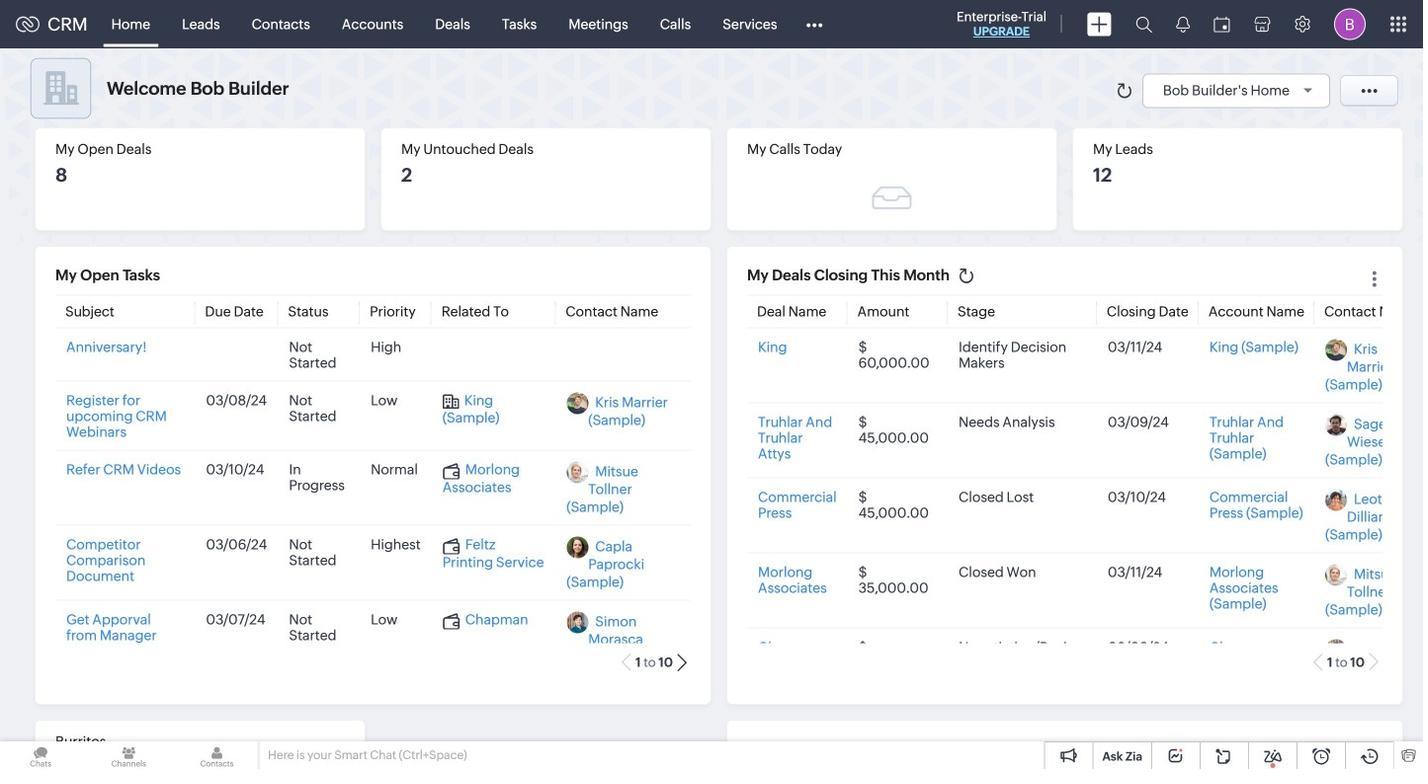 Task type: describe. For each thing, give the bounding box(es) containing it.
calendar image
[[1214, 16, 1231, 32]]

Other Modules field
[[793, 8, 836, 40]]

create menu image
[[1087, 12, 1112, 36]]

chats image
[[0, 742, 81, 770]]

logo image
[[16, 16, 40, 32]]

profile element
[[1322, 0, 1378, 48]]

search image
[[1136, 16, 1152, 33]]

profile image
[[1334, 8, 1366, 40]]

channels image
[[88, 742, 169, 770]]



Task type: locate. For each thing, give the bounding box(es) containing it.
contacts image
[[176, 742, 258, 770]]

search element
[[1124, 0, 1164, 48]]

signals image
[[1176, 16, 1190, 33]]

signals element
[[1164, 0, 1202, 48]]

create menu element
[[1075, 0, 1124, 48]]



Task type: vqa. For each thing, say whether or not it's contained in the screenshot.
"Today's Meetings"
no



